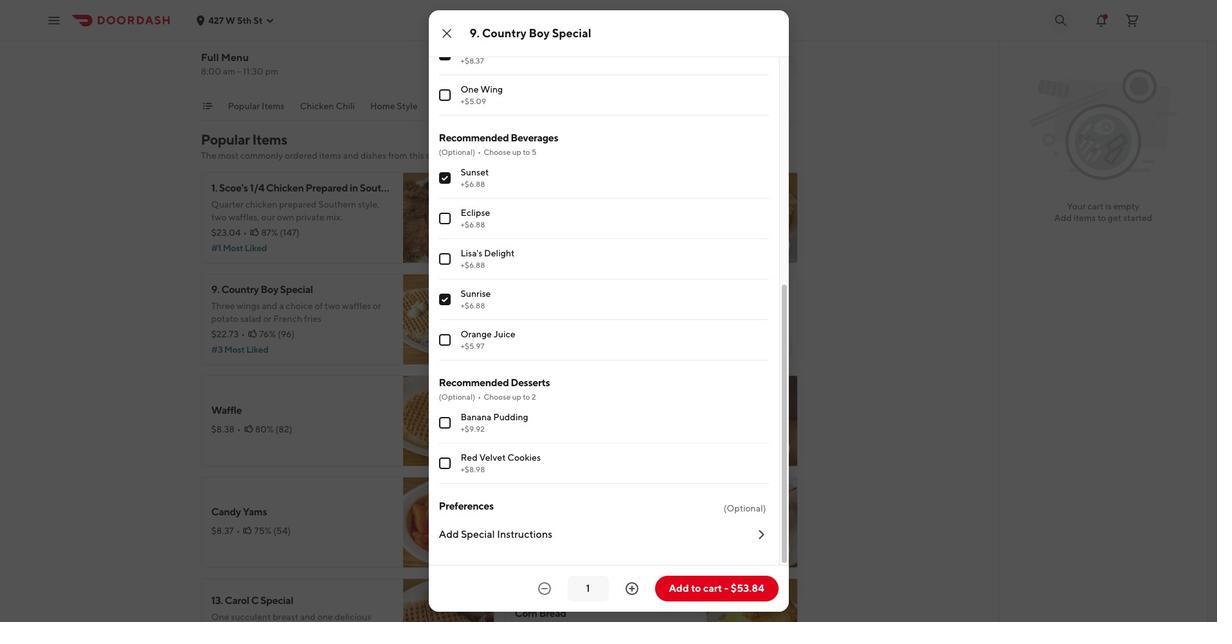 Task type: locate. For each thing, give the bounding box(es) containing it.
2
[[532, 393, 536, 402]]

liked down 76%
[[246, 345, 269, 355]]

0 vertical spatial corn
[[461, 3, 481, 14]]

up left the 2
[[512, 393, 522, 402]]

None checkbox
[[439, 9, 451, 20], [439, 90, 451, 101], [439, 254, 451, 265], [439, 458, 451, 470], [439, 9, 451, 20], [439, 90, 451, 101], [439, 254, 451, 265], [439, 458, 451, 470]]

your cart is empty add items to get started
[[1055, 201, 1153, 223]]

to inside button
[[691, 583, 701, 595]]

most inside $22.70 #2 most liked add
[[528, 338, 548, 349]]

special inside 'button'
[[461, 529, 495, 541]]

yams
[[243, 506, 267, 518]]

notification bell image
[[1094, 13, 1110, 28]]

0 vertical spatial boy
[[529, 26, 550, 40]]

style inside button
[[397, 101, 418, 111]]

popular for popular items
[[228, 101, 260, 111]]

2 choose from the top
[[484, 393, 511, 402]]

1 vertical spatial items
[[1074, 213, 1096, 223]]

(optional) for recommended beverages
[[439, 147, 475, 157]]

style right home on the left top of page
[[397, 101, 418, 111]]

chicken chili button
[[300, 100, 355, 120]]

boy inside dialog
[[529, 26, 550, 40]]

items inside popular items the most commonly ordered items and dishes from this store
[[319, 151, 342, 161]]

corn bread inside 'group'
[[461, 3, 508, 14]]

• right $8.38
[[237, 425, 241, 435]]

76% (96)
[[259, 329, 295, 340]]

country for 9. country boy special three wings and a choice of two waffles or potato salad or french fries
[[221, 284, 259, 296]]

items down your
[[1074, 213, 1096, 223]]

(147)
[[280, 228, 300, 238]]

corn up +$8.37
[[461, 3, 481, 14]]

9. for 9. country boy special
[[470, 26, 480, 40]]

0 vertical spatial choose
[[484, 147, 511, 157]]

9. inside the 9. country boy special three wings and a choice of two waffles or potato salad or french fries
[[211, 284, 220, 296]]

boy for 9. country boy special three wings and a choice of two waffles or potato salad or french fries
[[261, 284, 278, 296]]

• for $23.04 •
[[243, 228, 247, 238]]

(optional) inside recommended beverages (optional) • choose up to 5
[[439, 147, 475, 157]]

1. scoe's 1/4 chicken prepared in southern style image
[[403, 172, 494, 264]]

• for $8.37 •
[[236, 526, 240, 536]]

0 vertical spatial corn bread
[[461, 3, 508, 14]]

1 horizontal spatial items
[[1074, 213, 1096, 223]]

country up +$8.37
[[482, 26, 527, 40]]

items
[[262, 101, 285, 111], [252, 131, 287, 148]]

most down $22.73 •
[[224, 345, 245, 355]]

11:30
[[243, 66, 264, 77]]

salad
[[240, 314, 262, 324]]

popular inside button
[[228, 101, 260, 111]]

recommended
[[439, 132, 509, 144], [439, 377, 509, 389]]

up inside 'recommended desserts (optional) • choose up to 2'
[[512, 393, 522, 402]]

9. up +$8.37
[[470, 26, 480, 40]]

home style
[[370, 101, 418, 111]]

1 vertical spatial two
[[325, 301, 340, 311]]

to left the 2
[[523, 393, 530, 402]]

0 horizontal spatial southern
[[318, 199, 356, 210]]

•
[[478, 147, 481, 157], [243, 228, 247, 238], [241, 329, 245, 340], [478, 393, 481, 402], [237, 425, 241, 435], [236, 526, 240, 536], [542, 526, 546, 536]]

1 horizontal spatial 9.
[[470, 26, 480, 40]]

eclipse +$6.88
[[461, 208, 490, 230]]

+$6.88 down eclipse
[[461, 220, 485, 230]]

1 horizontal spatial southern
[[360, 182, 402, 194]]

+$6.88 down sunrise
[[461, 301, 485, 311]]

1 vertical spatial boy
[[261, 284, 278, 296]]

$5.09 •
[[515, 526, 546, 536]]

1 horizontal spatial corn
[[515, 608, 538, 620]]

1 horizontal spatial cart
[[1088, 201, 1104, 212]]

#2
[[515, 338, 526, 349]]

$53.84
[[731, 583, 765, 595]]

popular up most
[[201, 131, 250, 148]]

chicken up prepared
[[266, 182, 304, 194]]

items for popular items
[[262, 101, 285, 111]]

Item Search search field
[[613, 60, 788, 75]]

sunset up the lemonade at bottom left
[[515, 398, 546, 410]]

to inside recommended beverages (optional) • choose up to 5
[[523, 147, 530, 157]]

southern up style,
[[360, 182, 402, 194]]

0 vertical spatial items
[[262, 101, 285, 111]]

80% (82)
[[255, 425, 292, 435]]

most
[[218, 151, 239, 161]]

corn bread up 9. country boy special
[[461, 3, 508, 14]]

choose inside recommended beverages (optional) • choose up to 5
[[484, 147, 511, 157]]

chicken
[[246, 199, 277, 210]]

cart left $53.84
[[704, 583, 722, 595]]

orange juice +$5.97
[[461, 329, 516, 351]]

most down $23.04 •
[[223, 243, 243, 253]]

1 horizontal spatial sunset
[[515, 398, 546, 410]]

sunset inside sunset lemonade and fruit punch.
[[515, 398, 546, 410]]

prepared
[[306, 182, 348, 194]]

country inside dialog
[[482, 26, 527, 40]]

1 vertical spatial (optional)
[[439, 393, 475, 402]]

one
[[461, 84, 479, 95]]

or
[[373, 301, 381, 311], [263, 314, 272, 324]]

or right waffles
[[373, 301, 381, 311]]

1 horizontal spatial corn bread
[[515, 608, 567, 620]]

choose for desserts
[[484, 393, 511, 402]]

sunrise +$6.88
[[461, 289, 491, 311]]

up for beverages
[[512, 147, 522, 157]]

sunset for sunset +$6.88
[[461, 167, 489, 178]]

popular for popular items the most commonly ordered items and dishes from this store
[[201, 131, 250, 148]]

2 horizontal spatial and
[[560, 416, 576, 426]]

1 vertical spatial popular
[[201, 131, 250, 148]]

boy inside the 9. country boy special three wings and a choice of two waffles or potato salad or french fries
[[261, 284, 278, 296]]

candy yams
[[211, 506, 267, 518]]

style
[[397, 101, 418, 111], [404, 182, 427, 194]]

items inside popular items the most commonly ordered items and dishes from this store
[[252, 131, 287, 148]]

boy
[[529, 26, 550, 40], [261, 284, 278, 296]]

0 horizontal spatial and
[[262, 301, 277, 311]]

87% (147)
[[261, 228, 300, 238]]

• up sunset +$6.88
[[478, 147, 481, 157]]

and inside popular items the most commonly ordered items and dishes from this store
[[343, 151, 359, 161]]

0 vertical spatial or
[[373, 301, 381, 311]]

0 vertical spatial country
[[482, 26, 527, 40]]

3 +$6.88 from the top
[[461, 261, 485, 270]]

add button for sunset
[[757, 439, 790, 459]]

1. scoe's 1/4 chicken prepared in southern style quarter chicken prepared southern style, two waffles, our own private mix.
[[211, 182, 427, 223]]

items right ordered on the top left of the page
[[319, 151, 342, 161]]

add special instructions
[[439, 529, 553, 541]]

8:00
[[201, 66, 221, 77]]

popular items the most commonly ordered items and dishes from this store
[[201, 131, 447, 161]]

87%
[[261, 228, 278, 238]]

• up #3 most liked
[[241, 329, 245, 340]]

add inside button
[[669, 583, 689, 595]]

1 vertical spatial -
[[725, 583, 729, 595]]

most right #2 on the left bottom
[[528, 338, 548, 349]]

0 vertical spatial sunset
[[461, 167, 489, 178]]

your
[[1067, 201, 1086, 212]]

2 vertical spatial and
[[560, 416, 576, 426]]

0 horizontal spatial items
[[319, 151, 342, 161]]

9. country boy special dialog
[[429, 0, 789, 612]]

mac & cheese image
[[707, 172, 798, 264]]

9.
[[470, 26, 480, 40], [211, 284, 220, 296]]

up
[[512, 147, 522, 157], [512, 393, 522, 402]]

mix.
[[326, 212, 343, 223]]

$23.04 •
[[211, 228, 247, 238]]

0 vertical spatial bread
[[483, 3, 508, 14]]

1 vertical spatial sunset
[[515, 398, 546, 410]]

0 horizontal spatial two
[[211, 212, 227, 223]]

0 vertical spatial recommended
[[439, 132, 509, 144]]

2 up from the top
[[512, 393, 522, 402]]

0 horizontal spatial or
[[263, 314, 272, 324]]

(82)
[[276, 425, 292, 435]]

instructions
[[497, 529, 553, 541]]

chicken inside button
[[300, 101, 334, 111]]

1 horizontal spatial country
[[482, 26, 527, 40]]

bread down decrease quantity by 1 image
[[539, 608, 567, 620]]

2 recommended from the top
[[439, 377, 509, 389]]

(optional) inside 'recommended desserts (optional) • choose up to 2'
[[439, 393, 475, 402]]

add button for $5.09
[[757, 540, 790, 561]]

liked right #2 on the left bottom
[[550, 338, 572, 349]]

st
[[254, 15, 263, 25]]

to left $53.84
[[691, 583, 701, 595]]

special for 9. country boy special
[[552, 26, 592, 40]]

to left the 5
[[523, 147, 530, 157]]

None checkbox
[[439, 49, 451, 61], [439, 173, 451, 184], [439, 213, 451, 225], [439, 294, 451, 306], [439, 335, 451, 346], [439, 418, 451, 429], [439, 49, 451, 61], [439, 173, 451, 184], [439, 213, 451, 225], [439, 294, 451, 306], [439, 335, 451, 346], [439, 418, 451, 429]]

special
[[552, 26, 592, 40], [280, 284, 313, 296], [461, 529, 495, 541], [260, 595, 293, 607]]

liked
[[245, 243, 267, 253], [550, 338, 572, 349], [246, 345, 269, 355]]

- left $53.84
[[725, 583, 729, 595]]

country up wings
[[221, 284, 259, 296]]

1 vertical spatial 9.
[[211, 284, 220, 296]]

two
[[211, 212, 227, 223], [325, 301, 340, 311]]

liked for chicken
[[245, 243, 267, 253]]

• inside recommended beverages (optional) • choose up to 5
[[478, 147, 481, 157]]

most for 9. country boy special
[[224, 345, 245, 355]]

and left a
[[262, 301, 277, 311]]

+$5.97
[[461, 342, 485, 351]]

full menu 8:00 am - 11:30 pm
[[201, 51, 279, 77]]

1 up from the top
[[512, 147, 522, 157]]

recommended inside recommended beverages (optional) • choose up to 5
[[439, 132, 509, 144]]

1 horizontal spatial bread
[[539, 608, 567, 620]]

$22.73
[[211, 329, 239, 340]]

0 vertical spatial cart
[[1088, 201, 1104, 212]]

items inside the your cart is empty add items to get started
[[1074, 213, 1096, 223]]

1 recommended from the top
[[439, 132, 509, 144]]

bread up 9. country boy special
[[483, 3, 508, 14]]

decrease quantity by 1 image
[[537, 581, 552, 597]]

• for $8.38 •
[[237, 425, 241, 435]]

0 vertical spatial style
[[397, 101, 418, 111]]

liked for special
[[246, 345, 269, 355]]

chili
[[336, 101, 355, 111]]

1 vertical spatial up
[[512, 393, 522, 402]]

- right am
[[237, 66, 241, 77]]

choice
[[286, 301, 313, 311]]

1 vertical spatial or
[[263, 314, 272, 324]]

corn bread image
[[707, 579, 798, 623]]

southern
[[360, 182, 402, 194], [318, 199, 356, 210]]

corn bread down decrease quantity by 1 image
[[515, 608, 567, 620]]

chicken
[[300, 101, 334, 111], [266, 182, 304, 194]]

0 vertical spatial items
[[319, 151, 342, 161]]

$22.70 #2 most liked add
[[515, 323, 782, 352]]

427 w 5th st button
[[196, 15, 276, 25]]

eclipse
[[461, 208, 490, 218]]

0 vertical spatial -
[[237, 66, 241, 77]]

style down this
[[404, 182, 427, 194]]

or up 76%
[[263, 314, 272, 324]]

4 +$6.88 from the top
[[461, 301, 485, 311]]

cart left is at the top of the page
[[1088, 201, 1104, 212]]

+$6.88 inside sunrise +$6.88
[[461, 301, 485, 311]]

open menu image
[[46, 13, 62, 28]]

• for $22.73 •
[[241, 329, 245, 340]]

corn down decrease quantity by 1 image
[[515, 608, 538, 620]]

special inside the 9. country boy special three wings and a choice of two waffles or potato salad or french fries
[[280, 284, 313, 296]]

0 vertical spatial and
[[343, 151, 359, 161]]

+$9.92
[[461, 425, 485, 434]]

popular down the 11:30
[[228, 101, 260, 111]]

liked down 87%
[[245, 243, 267, 253]]

cart
[[1088, 201, 1104, 212], [704, 583, 722, 595]]

0 horizontal spatial -
[[237, 66, 241, 77]]

0 vertical spatial (optional)
[[439, 147, 475, 157]]

add
[[1055, 213, 1072, 223], [461, 241, 479, 251], [765, 241, 782, 251], [461, 342, 479, 352], [765, 342, 782, 352], [461, 444, 479, 454], [765, 444, 782, 454], [439, 529, 459, 541], [765, 545, 782, 556], [669, 583, 689, 595]]

french
[[274, 314, 302, 324]]

to inside the your cart is empty add items to get started
[[1098, 213, 1107, 223]]

1.
[[211, 182, 217, 194]]

0 vertical spatial 9.
[[470, 26, 480, 40]]

house combos button
[[433, 100, 496, 120]]

two right of
[[325, 301, 340, 311]]

0 vertical spatial popular
[[228, 101, 260, 111]]

chicken left the chili
[[300, 101, 334, 111]]

1 choose from the top
[[484, 147, 511, 157]]

group
[[439, 0, 769, 116]]

1 vertical spatial chicken
[[266, 182, 304, 194]]

popular inside popular items the most commonly ordered items and dishes from this store
[[201, 131, 250, 148]]

1 vertical spatial and
[[262, 301, 277, 311]]

+$6.88 inside eclipse +$6.88
[[461, 220, 485, 230]]

5
[[532, 147, 537, 157]]

1 horizontal spatial boy
[[529, 26, 550, 40]]

0 horizontal spatial sunset
[[461, 167, 489, 178]]

items up the commonly
[[252, 131, 287, 148]]

a
[[279, 301, 284, 311]]

0 horizontal spatial bread
[[483, 3, 508, 14]]

1 vertical spatial cart
[[704, 583, 722, 595]]

0 vertical spatial southern
[[360, 182, 402, 194]]

80%
[[255, 425, 274, 435]]

+$6.88 up eclipse
[[461, 180, 485, 189]]

1 vertical spatial style
[[404, 182, 427, 194]]

choose up 'pudding'
[[484, 393, 511, 402]]

9. up three
[[211, 284, 220, 296]]

0 vertical spatial up
[[512, 147, 522, 157]]

choose up sunset +$6.88
[[484, 147, 511, 157]]

am
[[223, 66, 236, 77]]

up left the 5
[[512, 147, 522, 157]]

is
[[1106, 201, 1112, 212]]

0 vertical spatial two
[[211, 212, 227, 223]]

southern up mix.
[[318, 199, 356, 210]]

0 horizontal spatial 9.
[[211, 284, 220, 296]]

choose inside 'recommended desserts (optional) • choose up to 2'
[[484, 393, 511, 402]]

0 horizontal spatial corn bread
[[461, 3, 508, 14]]

sunset inside recommended beverages group
[[461, 167, 489, 178]]

and left dishes
[[343, 151, 359, 161]]

sunset down recommended beverages (optional) • choose up to 5
[[461, 167, 489, 178]]

2 +$6.88 from the top
[[461, 220, 485, 230]]

add button
[[453, 235, 487, 256], [757, 235, 790, 256], [453, 337, 487, 358], [757, 337, 790, 358], [453, 439, 487, 459], [757, 439, 790, 459], [757, 540, 790, 561]]

1 vertical spatial country
[[221, 284, 259, 296]]

13.
[[211, 595, 223, 607]]

to inside 'recommended desserts (optional) • choose up to 2'
[[523, 393, 530, 402]]

velvet
[[479, 453, 506, 463]]

one wing image
[[707, 477, 798, 569]]

1 horizontal spatial -
[[725, 583, 729, 595]]

up inside recommended beverages (optional) • choose up to 5
[[512, 147, 522, 157]]

to left get
[[1098, 213, 1107, 223]]

0 horizontal spatial corn
[[461, 3, 481, 14]]

$22.73 •
[[211, 329, 245, 340]]

sunset image
[[707, 376, 798, 467]]

0 horizontal spatial boy
[[261, 284, 278, 296]]

items
[[319, 151, 342, 161], [1074, 213, 1096, 223]]

group containing corn bread
[[439, 0, 769, 116]]

1 horizontal spatial two
[[325, 301, 340, 311]]

recommended inside 'recommended desserts (optional) • choose up to 2'
[[439, 377, 509, 389]]

items inside button
[[262, 101, 285, 111]]

add special instructions button
[[439, 518, 769, 553]]

recommended up banana
[[439, 377, 509, 389]]

1 vertical spatial items
[[252, 131, 287, 148]]

1 vertical spatial corn bread
[[515, 608, 567, 620]]

two down quarter
[[211, 212, 227, 223]]

0 horizontal spatial country
[[221, 284, 259, 296]]

9. inside dialog
[[470, 26, 480, 40]]

1 +$6.88 from the top
[[461, 180, 485, 189]]

1 vertical spatial recommended
[[439, 377, 509, 389]]

and left fruit
[[560, 416, 576, 426]]

+$6.88 down the lisa's
[[461, 261, 485, 270]]

0 vertical spatial chicken
[[300, 101, 334, 111]]

• right $8.37
[[236, 526, 240, 536]]

(optional) for recommended desserts
[[439, 393, 475, 402]]

add inside the your cart is empty add items to get started
[[1055, 213, 1072, 223]]

1 horizontal spatial and
[[343, 151, 359, 161]]

• down waffles,
[[243, 228, 247, 238]]

1 vertical spatial bread
[[539, 608, 567, 620]]

add button for waffle
[[453, 439, 487, 459]]

style inside the 1. scoe's 1/4 chicken prepared in southern style quarter chicken prepared southern style, two waffles, our own private mix.
[[404, 182, 427, 194]]

+$6.88 inside sunset +$6.88
[[461, 180, 485, 189]]

• for $5.09 •
[[542, 526, 546, 536]]

0 horizontal spatial cart
[[704, 583, 722, 595]]

country inside the 9. country boy special three wings and a choice of two waffles or potato salad or french fries
[[221, 284, 259, 296]]

• right $5.09
[[542, 526, 546, 536]]

recommended down house combos button
[[439, 132, 509, 144]]

choose for beverages
[[484, 147, 511, 157]]

1 vertical spatial southern
[[318, 199, 356, 210]]

items down pm
[[262, 101, 285, 111]]

1 vertical spatial choose
[[484, 393, 511, 402]]

chicken inside the 1. scoe's 1/4 chicken prepared in southern style quarter chicken prepared southern style, two waffles, our own private mix.
[[266, 182, 304, 194]]

• up banana
[[478, 393, 481, 402]]

candy
[[211, 506, 241, 518]]

bread inside 9. country boy special dialog
[[483, 3, 508, 14]]

store
[[426, 151, 447, 161]]



Task type: describe. For each thing, give the bounding box(es) containing it.
recommended desserts group
[[439, 376, 769, 485]]

commonly
[[240, 151, 283, 161]]

potato
[[211, 314, 239, 324]]

cookies
[[508, 453, 541, 463]]

candy yams image
[[403, 477, 494, 569]]

lisa's
[[461, 248, 483, 259]]

13. carol c special image
[[403, 579, 494, 623]]

waffles
[[342, 301, 371, 311]]

own
[[277, 212, 294, 223]]

waffle
[[211, 405, 242, 417]]

increase quantity by 1 image
[[624, 581, 640, 597]]

75% (54)
[[254, 526, 291, 536]]

close 9. country boy special image
[[439, 26, 454, 41]]

add to cart - $53.84 button
[[655, 576, 779, 602]]

to for cart
[[1098, 213, 1107, 223]]

quarter
[[211, 199, 244, 210]]

1 horizontal spatial or
[[373, 301, 381, 311]]

punch.
[[597, 416, 625, 426]]

to for beverages
[[523, 147, 530, 157]]

ordered
[[285, 151, 318, 161]]

#1
[[211, 243, 221, 253]]

in
[[350, 182, 358, 194]]

lisa's delight +$6.88
[[461, 248, 515, 270]]

get
[[1108, 213, 1122, 223]]

boy for 9. country boy special
[[529, 26, 550, 40]]

style,
[[358, 199, 380, 210]]

pudding
[[493, 412, 528, 423]]

+$6.88 for eclipse
[[461, 220, 485, 230]]

recommended beverages group
[[439, 131, 769, 361]]

prepared
[[279, 199, 317, 210]]

from
[[388, 151, 408, 161]]

+$8.37
[[461, 56, 484, 66]]

• inside 'recommended desserts (optional) • choose up to 2'
[[478, 393, 481, 402]]

sunrise
[[461, 289, 491, 299]]

waffles,
[[229, 212, 260, 223]]

cart inside the your cart is empty add items to get started
[[1088, 201, 1104, 212]]

0 items, open order cart image
[[1125, 13, 1140, 28]]

75%
[[254, 526, 272, 536]]

recommended for recommended beverages
[[439, 132, 509, 144]]

country for 9. country boy special
[[482, 26, 527, 40]]

orange
[[461, 329, 492, 340]]

+$8.98
[[461, 465, 485, 475]]

+$5.09
[[461, 97, 486, 106]]

9. country boy special image
[[403, 274, 494, 365]]

fries
[[304, 314, 322, 324]]

1/4
[[250, 182, 264, 194]]

$5.09
[[515, 526, 540, 536]]

started
[[1124, 213, 1153, 223]]

items for popular items the most commonly ordered items and dishes from this store
[[252, 131, 287, 148]]

pm
[[265, 66, 279, 77]]

(54)
[[273, 526, 291, 536]]

w
[[226, 15, 235, 25]]

recommended for recommended desserts
[[439, 377, 509, 389]]

Current quantity is 1 number field
[[575, 582, 601, 596]]

fruit
[[578, 416, 595, 426]]

+$6.88 for sunrise
[[461, 301, 485, 311]]

and inside sunset lemonade and fruit punch.
[[560, 416, 576, 426]]

(96)
[[278, 329, 295, 340]]

one wing +$5.09
[[461, 84, 503, 106]]

private
[[296, 212, 324, 223]]

two inside the 9. country boy special three wings and a choice of two waffles or potato salad or french fries
[[325, 301, 340, 311]]

$8.38 •
[[211, 425, 241, 435]]

+$6.88 for sunset
[[461, 180, 485, 189]]

house combos
[[433, 101, 496, 111]]

$8.38
[[211, 425, 235, 435]]

and inside the 9. country boy special three wings and a choice of two waffles or potato salad or french fries
[[262, 301, 277, 311]]

popular items button
[[228, 100, 285, 120]]

most for 1. scoe's 1/4 chicken prepared in southern style
[[223, 243, 243, 253]]

1 vertical spatial corn
[[515, 608, 538, 620]]

full
[[201, 51, 219, 64]]

home style button
[[370, 100, 418, 120]]

9. for 9. country boy special three wings and a choice of two waffles or potato salad or french fries
[[211, 284, 220, 296]]

carol
[[225, 595, 249, 607]]

popular items
[[228, 101, 285, 111]]

recommended desserts (optional) • choose up to 2
[[439, 377, 550, 402]]

banana pudding +$9.92
[[461, 412, 528, 434]]

our
[[262, 212, 275, 223]]

$8.37 •
[[211, 526, 240, 536]]

wings
[[237, 301, 260, 311]]

delight
[[484, 248, 515, 259]]

$22.70
[[515, 323, 543, 333]]

house
[[433, 101, 460, 111]]

this
[[409, 151, 424, 161]]

to for desserts
[[523, 393, 530, 402]]

9. country boy special
[[470, 26, 592, 40]]

sunset for sunset lemonade and fruit punch.
[[515, 398, 546, 410]]

2 vertical spatial (optional)
[[724, 504, 766, 514]]

waffle image
[[403, 376, 494, 467]]

menu
[[221, 51, 249, 64]]

empty
[[1114, 201, 1140, 212]]

home
[[370, 101, 395, 111]]

add button for 9. country boy special
[[453, 337, 487, 358]]

liked inside $22.70 #2 most liked add
[[550, 338, 572, 349]]

#3 most liked
[[211, 345, 269, 355]]

76%
[[259, 329, 276, 340]]

+$6.88 inside lisa's delight +$6.88
[[461, 261, 485, 270]]

red
[[461, 453, 478, 463]]

lemonade
[[515, 416, 559, 426]]

desserts
[[511, 377, 550, 389]]

- inside full menu 8:00 am - 11:30 pm
[[237, 66, 241, 77]]

cart inside button
[[704, 583, 722, 595]]

sunset +$6.88
[[461, 167, 489, 189]]

two inside the 1. scoe's 1/4 chicken prepared in southern style quarter chicken prepared southern style, two waffles, our own private mix.
[[211, 212, 227, 223]]

- inside button
[[725, 583, 729, 595]]

up for desserts
[[512, 393, 522, 402]]

add button for 1. scoe's 1/4 chicken prepared in southern style
[[453, 235, 487, 256]]

$23.04
[[211, 228, 241, 238]]

$8.37
[[211, 526, 234, 536]]

9. country boy special three wings and a choice of two waffles or potato salad or french fries
[[211, 284, 381, 324]]

corn inside 'group'
[[461, 3, 481, 14]]

group inside 9. country boy special dialog
[[439, 0, 769, 116]]

add inside $22.70 #2 most liked add
[[765, 342, 782, 352]]

special for 9. country boy special three wings and a choice of two waffles or potato salad or french fries
[[280, 284, 313, 296]]

427
[[208, 15, 224, 25]]

three
[[211, 301, 235, 311]]

special for 13. carol c special
[[260, 595, 293, 607]]

c
[[251, 595, 259, 607]]

the
[[201, 151, 217, 161]]



Task type: vqa. For each thing, say whether or not it's contained in the screenshot.


